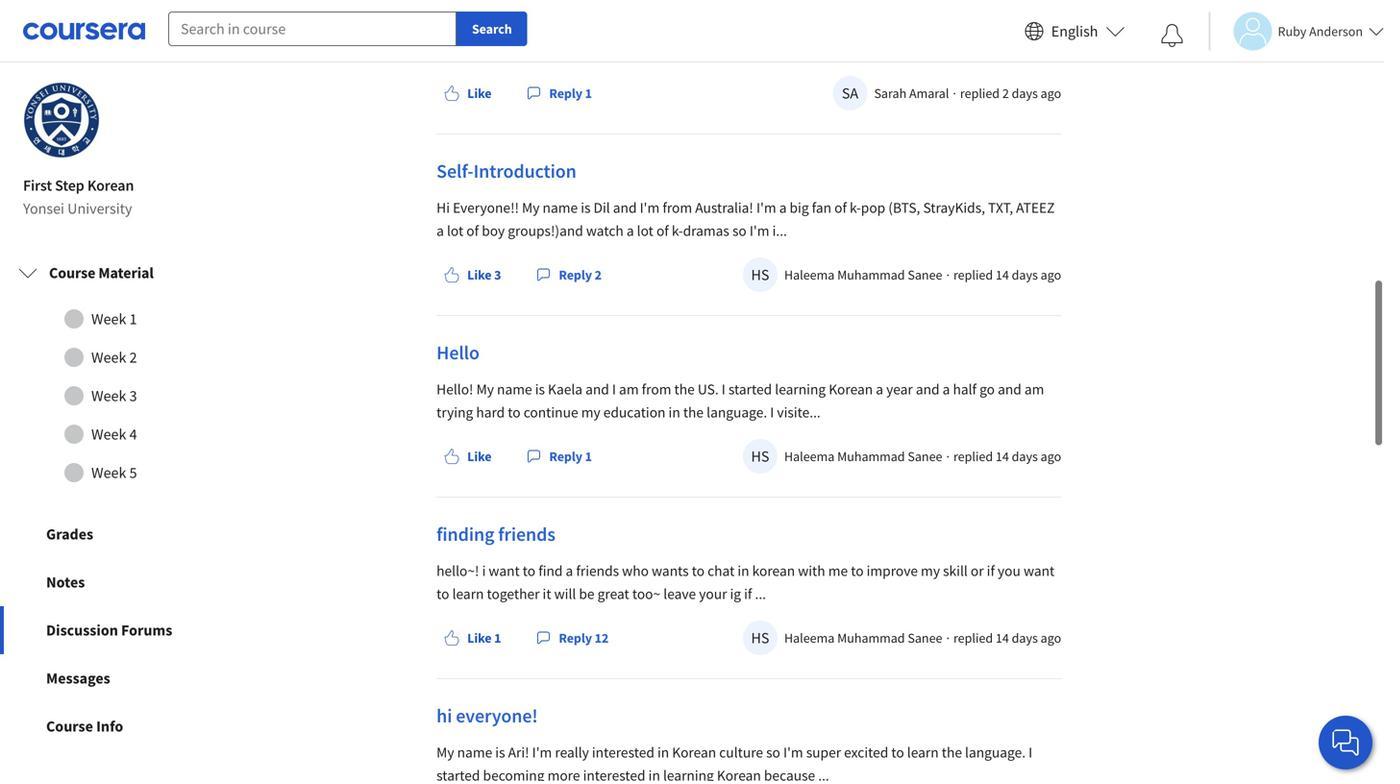 Task type: describe. For each thing, give the bounding box(es) containing it.
0 vertical spatial the
[[674, 380, 695, 398]]

leave
[[664, 585, 696, 603]]

learning inside my name is ari! i'm really interested in korean culture so i'm super excited to learn the language. i started becoming more interested in learning korean because ...
[[663, 767, 714, 782]]

my inside hello~! i want to find a friends who wants to chat in korean with me to improve my skill or if you want to learn together it will be great too~  leave your ig if ...
[[921, 562, 940, 580]]

be
[[579, 585, 595, 603]]

korean inside the "hello! my name is kaela and i am from the us. i started learning korean a year and a half go and am trying hard to continue my education in the language. i visite..."
[[829, 380, 873, 398]]

messages
[[46, 669, 110, 688]]

12
[[595, 630, 609, 647]]

started inside my name is ari! i'm really interested in korean culture so i'm super excited to learn the language. i started becoming more interested in learning korean because ...
[[437, 767, 480, 782]]

to inside the "hello! my name is kaela and i am from the us. i started learning korean a year and a half go and am trying hard to continue my education in the language. i visite..."
[[508, 403, 521, 421]]

yonsei university image
[[23, 82, 100, 159]]

1 horizontal spatial of
[[657, 221, 669, 240]]

like button for sa
[[437, 76, 499, 110]]

2 · replied 14 days ago from the top
[[946, 448, 1062, 465]]

0 vertical spatial interested
[[592, 743, 655, 762]]

2 horizontal spatial 2
[[1003, 84, 1009, 102]]

thumbs up image for hello
[[444, 449, 460, 464]]

thumbs up image
[[444, 630, 460, 646]]

notes
[[46, 573, 85, 592]]

5
[[129, 463, 137, 483]]

together
[[487, 585, 540, 603]]

txt,
[[988, 198, 1013, 217]]

everyone!!
[[453, 198, 519, 217]]

3 for week 3
[[129, 387, 137, 406]]

1 vertical spatial if
[[744, 585, 752, 603]]

or
[[971, 562, 984, 580]]

and right "year"
[[916, 380, 940, 398]]

super
[[806, 743, 841, 762]]

0 vertical spatial if
[[987, 562, 995, 580]]

grades
[[46, 525, 93, 544]]

i'm up because
[[784, 743, 803, 762]]

messages link
[[0, 655, 277, 703]]

2 14 from the top
[[996, 448, 1009, 465]]

hs for introduction
[[751, 265, 770, 284]]

1 horizontal spatial k-
[[850, 198, 861, 217]]

course material button
[[3, 246, 274, 300]]

hard
[[476, 403, 505, 421]]

3 for like 3
[[494, 266, 501, 283]]

big
[[790, 198, 809, 217]]

replied for self-introduction
[[954, 266, 993, 283]]

wants
[[652, 562, 689, 580]]

like 1
[[467, 630, 501, 647]]

great
[[598, 585, 630, 603]]

reply 2
[[559, 266, 602, 283]]

like button for hs
[[437, 439, 499, 474]]

my inside my name is ari! i'm really interested in korean culture so i'm super excited to learn the language. i started becoming more interested in learning korean because ...
[[437, 743, 454, 762]]

fan
[[812, 198, 832, 217]]

reply for hello
[[549, 448, 583, 465]]

days for self-introduction
[[1012, 266, 1038, 283]]

university
[[67, 199, 132, 218]]

my inside the "hello! my name is kaela and i am from the us. i started learning korean a year and a half go and am trying hard to continue my education in the language. i visite..."
[[581, 403, 601, 421]]

like inside button
[[467, 266, 492, 283]]

· replied 2 days ago
[[953, 84, 1062, 102]]

2 horizontal spatial of
[[835, 198, 847, 217]]

course info
[[46, 717, 123, 736]]

korean
[[752, 562, 795, 580]]

because
[[764, 767, 815, 782]]

and right kaela
[[586, 380, 609, 398]]

hello! my name is kaela and i am from the us. i started learning korean a year and a half go and am trying hard to continue my education in the language. i visite...
[[437, 380, 1045, 421]]

with
[[798, 562, 826, 580]]

in inside the "hello! my name is kaela and i am from the us. i started learning korean a year and a half go and am trying hard to continue my education in the language. i visite..."
[[669, 403, 680, 421]]

groups!)and
[[508, 221, 583, 240]]

week for week 1
[[91, 310, 126, 329]]

reply for self-introduction
[[559, 266, 592, 283]]

trying
[[437, 403, 473, 421]]

1 days from the top
[[1012, 84, 1038, 102]]

skill
[[943, 562, 968, 580]]

sanee for friends
[[908, 630, 943, 647]]

like 3
[[467, 266, 501, 283]]

anderson
[[1310, 23, 1363, 40]]

self-introduction link
[[437, 159, 577, 183]]

sa
[[842, 83, 859, 103]]

reply 2 link
[[528, 257, 609, 292]]

visite...
[[777, 403, 821, 421]]

a left "year"
[[876, 380, 884, 398]]

hi
[[437, 704, 452, 728]]

Search in course text field
[[168, 12, 457, 46]]

and right go
[[998, 380, 1022, 398]]

your
[[699, 585, 727, 603]]

i
[[482, 562, 486, 580]]

to left chat
[[692, 562, 705, 580]]

reply for finding friends
[[559, 630, 592, 647]]

week for week 4
[[91, 425, 126, 444]]

us.
[[698, 380, 719, 398]]

finding friends link
[[437, 522, 556, 546]]

0 horizontal spatial k-
[[672, 221, 683, 240]]

so inside my name is ari! i'm really interested in korean culture so i'm super excited to learn the language. i started becoming more interested in learning korean because ...
[[766, 743, 781, 762]]

course material
[[49, 263, 154, 283]]

korean left culture at the bottom
[[672, 743, 716, 762]]

excited
[[844, 743, 889, 762]]

1 want from the left
[[489, 562, 520, 580]]

sanee for introduction
[[908, 266, 943, 283]]

muhammad for introduction
[[837, 266, 905, 283]]

korean inside first step korean yonsei university
[[87, 176, 134, 195]]

go
[[980, 380, 995, 398]]

1 ago from the top
[[1041, 84, 1062, 102]]

who
[[622, 562, 649, 580]]

2 am from the left
[[1025, 380, 1045, 398]]

pop
[[861, 198, 886, 217]]

finding friends
[[437, 522, 556, 546]]

hi everyone! link
[[437, 704, 538, 728]]

days for hello
[[1012, 448, 1038, 465]]

i inside my name is ari! i'm really interested in korean culture so i'm super excited to learn the language. i started becoming more interested in learning korean because ...
[[1029, 743, 1033, 762]]

... inside hello~! i want to find a friends who wants to chat in korean with me to improve my skill or if you want to learn together it will be great too~  leave your ig if ...
[[755, 585, 766, 603]]

i'm left i...
[[750, 221, 770, 240]]

learn inside hello~! i want to find a friends who wants to chat in korean with me to improve my skill or if you want to learn together it will be great too~  leave your ig if ...
[[452, 585, 484, 603]]

reply 1 link for hs
[[519, 439, 600, 474]]

yonsei
[[23, 199, 64, 218]]

2 lot from the left
[[637, 221, 654, 240]]

search
[[472, 20, 512, 37]]

reply 12 link
[[528, 621, 616, 655]]

... inside my name is ari! i'm really interested in korean culture so i'm super excited to learn the language. i started becoming more interested in learning korean because ...
[[818, 767, 829, 782]]

half
[[953, 380, 977, 398]]

week 2
[[91, 348, 137, 367]]

english
[[1052, 22, 1098, 41]]

kaela
[[548, 380, 583, 398]]

will
[[554, 585, 576, 603]]

discussion forums link
[[0, 607, 277, 655]]

week 1 link
[[18, 300, 259, 338]]

show notifications image
[[1161, 24, 1184, 47]]

find
[[539, 562, 563, 580]]

material
[[98, 263, 154, 283]]

and inside hi everyone!!  my name is dil and i'm from australia! i'm a big fan of k-pop (bts, straykids, txt, ateez a lot of boy groups!)and watch a lot of k-dramas so i'm i...
[[613, 198, 637, 217]]

1 vertical spatial the
[[683, 403, 704, 421]]

week 4
[[91, 425, 137, 444]]

dil
[[594, 198, 610, 217]]

i'm right dil
[[640, 198, 660, 217]]

notes link
[[0, 559, 277, 607]]

chat with us image
[[1331, 728, 1361, 759]]

ruby anderson button
[[1209, 12, 1384, 50]]

3 like from the top
[[467, 448, 492, 465]]

culture
[[719, 743, 763, 762]]

days for finding friends
[[1012, 630, 1038, 647]]

course for course material
[[49, 263, 95, 283]]

muhammad for friends
[[837, 630, 905, 647]]

hello!
[[437, 380, 473, 398]]

from for self-introduction
[[663, 198, 692, 217]]

· replied 14 days ago for friends
[[946, 630, 1062, 647]]

week 3
[[91, 387, 137, 406]]

hello~!
[[437, 562, 479, 580]]

i'm up i...
[[757, 198, 776, 217]]

hello
[[437, 341, 480, 365]]

so inside hi everyone!!  my name is dil and i'm from australia! i'm a big fan of k-pop (bts, straykids, txt, ateez a lot of boy groups!)and watch a lot of k-dramas so i'm i...
[[733, 221, 747, 240]]

2 haleema from the top
[[784, 448, 835, 465]]

to inside my name is ari! i'm really interested in korean culture so i'm super excited to learn the language. i started becoming more interested in learning korean because ...
[[892, 743, 904, 762]]

like 3 button
[[437, 257, 509, 292]]

4
[[129, 425, 137, 444]]

week for week 3
[[91, 387, 126, 406]]

0 vertical spatial friends
[[498, 522, 556, 546]]

hi
[[437, 198, 450, 217]]

me
[[828, 562, 848, 580]]

name inside my name is ari! i'm really interested in korean culture so i'm super excited to learn the language. i started becoming more interested in learning korean because ...
[[457, 743, 492, 762]]

from for hello
[[642, 380, 672, 398]]

introduction
[[474, 159, 577, 183]]

ruby anderson
[[1278, 23, 1363, 40]]

ari!
[[508, 743, 529, 762]]

a left half
[[943, 380, 950, 398]]

a right watch
[[627, 221, 634, 240]]

education
[[604, 403, 666, 421]]

watch
[[586, 221, 624, 240]]

hi everyone!
[[437, 704, 538, 728]]



Task type: locate. For each thing, give the bounding box(es) containing it.
ruby
[[1278, 23, 1307, 40]]

sanee down "year"
[[908, 448, 943, 465]]

haleema down "visite..."
[[784, 448, 835, 465]]

of right the fan
[[835, 198, 847, 217]]

1 horizontal spatial learn
[[907, 743, 939, 762]]

week 3 link
[[18, 377, 259, 415]]

0 vertical spatial language.
[[707, 403, 767, 421]]

hs down hi everyone!!  my name is dil and i'm from australia! i'm a big fan of k-pop (bts, straykids, txt, ateez a lot of boy groups!)and watch a lot of k-dramas so i'm i...
[[751, 265, 770, 284]]

1 horizontal spatial lot
[[637, 221, 654, 240]]

replied down half
[[954, 448, 993, 465]]

is inside the "hello! my name is kaela and i am from the us. i started learning korean a year and a half go and am trying hard to continue my education in the language. i visite..."
[[535, 380, 545, 398]]

hs down the "hello! my name is kaela and i am from the us. i started learning korean a year and a half go and am trying hard to continue my education in the language. i visite..."
[[751, 447, 770, 466]]

0 vertical spatial hs
[[751, 265, 770, 284]]

1 vertical spatial started
[[437, 767, 480, 782]]

name
[[543, 198, 578, 217], [497, 380, 532, 398], [457, 743, 492, 762]]

1 vertical spatial ...
[[818, 767, 829, 782]]

replied for finding friends
[[954, 630, 993, 647]]

language. inside the "hello! my name is kaela and i am from the us. i started learning korean a year and a half go and am trying hard to continue my education in the language. i visite..."
[[707, 403, 767, 421]]

week left 4
[[91, 425, 126, 444]]

3 muhammad from the top
[[837, 630, 905, 647]]

like down search
[[467, 84, 492, 102]]

reply 1 link up introduction
[[519, 76, 600, 110]]

my name is ari! i'm really interested in korean culture so i'm super excited to learn the language. i started becoming more interested in learning korean because ...
[[437, 743, 1033, 782]]

0 vertical spatial reply 1
[[549, 84, 592, 102]]

learn inside my name is ari! i'm really interested in korean culture so i'm super excited to learn the language. i started becoming more interested in learning korean because ...
[[907, 743, 939, 762]]

am right go
[[1025, 380, 1045, 398]]

korean left "year"
[[829, 380, 873, 398]]

1 haleema from the top
[[784, 266, 835, 283]]

1 week from the top
[[91, 310, 126, 329]]

k- right watch
[[672, 221, 683, 240]]

1 vertical spatial 3
[[129, 387, 137, 406]]

0 horizontal spatial friends
[[498, 522, 556, 546]]

it
[[543, 585, 551, 603]]

a left big
[[779, 198, 787, 217]]

2 like button from the top
[[437, 439, 499, 474]]

search button
[[457, 12, 527, 46]]

0 horizontal spatial started
[[437, 767, 480, 782]]

course inside dropdown button
[[49, 263, 95, 283]]

0 horizontal spatial ...
[[755, 585, 766, 603]]

1 vertical spatial thumbs up image
[[444, 267, 460, 282]]

from inside the "hello! my name is kaela and i am from the us. i started learning korean a year and a half go and am trying hard to continue my education in the language. i visite..."
[[642, 380, 672, 398]]

2 horizontal spatial name
[[543, 198, 578, 217]]

haleema down "with"
[[784, 630, 835, 647]]

days
[[1012, 84, 1038, 102], [1012, 266, 1038, 283], [1012, 448, 1038, 465], [1012, 630, 1038, 647]]

first step korean yonsei university
[[23, 176, 134, 218]]

course
[[49, 263, 95, 283], [46, 717, 93, 736]]

k- right the fan
[[850, 198, 861, 217]]

i'm right ari!
[[532, 743, 552, 762]]

like 1 button
[[437, 621, 509, 655]]

in inside hello~! i want to find a friends who wants to chat in korean with me to improve my skill or if you want to learn together it will be great too~  leave your ig if ...
[[738, 562, 749, 580]]

· replied 14 days ago down 'txt,' at the top of page
[[946, 266, 1062, 283]]

my down hi
[[437, 743, 454, 762]]

1 sanee from the top
[[908, 266, 943, 283]]

reply 1 down continue
[[549, 448, 592, 465]]

1 horizontal spatial language.
[[965, 743, 1026, 762]]

2 right amaral
[[1003, 84, 1009, 102]]

1 14 from the top
[[996, 266, 1009, 283]]

· replied 14 days ago for introduction
[[946, 266, 1062, 283]]

1 vertical spatial 2
[[595, 266, 602, 283]]

my up groups!)and
[[522, 198, 540, 217]]

lot right watch
[[637, 221, 654, 240]]

1 horizontal spatial if
[[987, 562, 995, 580]]

0 vertical spatial learning
[[775, 380, 826, 398]]

from
[[663, 198, 692, 217], [642, 380, 672, 398]]

name down hi everyone! "link" at the left bottom
[[457, 743, 492, 762]]

4 like from the top
[[467, 630, 492, 647]]

0 horizontal spatial if
[[744, 585, 752, 603]]

ago for self-introduction
[[1041, 266, 1062, 283]]

1 thumbs up image from the top
[[444, 85, 460, 101]]

1 vertical spatial k-
[[672, 221, 683, 240]]

thumbs up image
[[444, 85, 460, 101], [444, 267, 460, 282], [444, 449, 460, 464]]

0 vertical spatial 14
[[996, 266, 1009, 283]]

first
[[23, 176, 52, 195]]

3 days from the top
[[1012, 448, 1038, 465]]

· replied 14 days ago down go
[[946, 448, 1062, 465]]

2 like from the top
[[467, 266, 492, 283]]

ago for finding friends
[[1041, 630, 1062, 647]]

2 week from the top
[[91, 348, 126, 367]]

4 ago from the top
[[1041, 630, 1062, 647]]

1 haleema muhammad sanee from the top
[[784, 266, 943, 283]]

am up education
[[619, 380, 639, 398]]

in right more
[[649, 767, 660, 782]]

2 down week 1 link
[[129, 348, 137, 367]]

hello link
[[437, 341, 480, 365]]

14 for friends
[[996, 630, 1009, 647]]

1 vertical spatial interested
[[583, 767, 646, 782]]

1 vertical spatial friends
[[576, 562, 619, 580]]

friends
[[498, 522, 556, 546], [576, 562, 619, 580]]

week for week 5
[[91, 463, 126, 483]]

help center image
[[1334, 732, 1358, 755]]

hello~! i want to find a friends who wants to chat in korean with me to improve my skill or if you want to learn together it will be great too~  leave your ig if ...
[[437, 562, 1055, 603]]

year
[[887, 380, 913, 398]]

like down hard
[[467, 448, 492, 465]]

korean up university
[[87, 176, 134, 195]]

my up hard
[[476, 380, 494, 398]]

2 reply 1 from the top
[[549, 448, 592, 465]]

0 vertical spatial reply 1 link
[[519, 76, 600, 110]]

korean down culture at the bottom
[[717, 767, 761, 782]]

sanee
[[908, 266, 943, 283], [908, 448, 943, 465], [908, 630, 943, 647]]

2 for week 2
[[129, 348, 137, 367]]

week for week 2
[[91, 348, 126, 367]]

ateez
[[1016, 198, 1055, 217]]

0 vertical spatial haleema
[[784, 266, 835, 283]]

sanee down improve
[[908, 630, 943, 647]]

3 haleema muhammad sanee from the top
[[784, 630, 943, 647]]

muhammad down "year"
[[837, 448, 905, 465]]

2 vertical spatial haleema
[[784, 630, 835, 647]]

dramas
[[683, 221, 730, 240]]

ago for hello
[[1041, 448, 1062, 465]]

0 vertical spatial is
[[581, 198, 591, 217]]

want right you
[[1024, 562, 1055, 580]]

1 horizontal spatial started
[[729, 380, 772, 398]]

too~
[[632, 585, 661, 603]]

0 horizontal spatial of
[[467, 221, 479, 240]]

(bts,
[[889, 198, 920, 217]]

0 horizontal spatial my
[[581, 403, 601, 421]]

2 haleema muhammad sanee from the top
[[784, 448, 943, 465]]

14 for introduction
[[996, 266, 1009, 283]]

reply up introduction
[[549, 84, 583, 102]]

like button down search button
[[437, 76, 499, 110]]

2 vertical spatial name
[[457, 743, 492, 762]]

like button down trying
[[437, 439, 499, 474]]

the down us.
[[683, 403, 704, 421]]

1 vertical spatial so
[[766, 743, 781, 762]]

1 vertical spatial name
[[497, 380, 532, 398]]

4 week from the top
[[91, 425, 126, 444]]

1 like from the top
[[467, 84, 492, 102]]

like
[[467, 84, 492, 102], [467, 266, 492, 283], [467, 448, 492, 465], [467, 630, 492, 647]]

thumbs up image left like 3
[[444, 267, 460, 282]]

1 horizontal spatial name
[[497, 380, 532, 398]]

0 horizontal spatial want
[[489, 562, 520, 580]]

0 vertical spatial so
[[733, 221, 747, 240]]

2 vertical spatial 14
[[996, 630, 1009, 647]]

in right education
[[669, 403, 680, 421]]

1 vertical spatial course
[[46, 717, 93, 736]]

0 vertical spatial my
[[522, 198, 540, 217]]

3 hs from the top
[[751, 629, 770, 648]]

reply 1 link for sa
[[519, 76, 600, 110]]

reply
[[549, 84, 583, 102], [559, 266, 592, 283], [549, 448, 583, 465], [559, 630, 592, 647]]

lot
[[447, 221, 464, 240], [637, 221, 654, 240]]

week up week 4
[[91, 387, 126, 406]]

replied down straykids,
[[954, 266, 993, 283]]

0 horizontal spatial 2
[[129, 348, 137, 367]]

1 vertical spatial muhammad
[[837, 448, 905, 465]]

1 horizontal spatial friends
[[576, 562, 619, 580]]

1 horizontal spatial 2
[[595, 266, 602, 283]]

2 vertical spatial my
[[437, 743, 454, 762]]

14
[[996, 266, 1009, 283], [996, 448, 1009, 465], [996, 630, 1009, 647]]

to left find
[[523, 562, 536, 580]]

thumbs up image down search button
[[444, 85, 460, 101]]

0 horizontal spatial name
[[457, 743, 492, 762]]

my left skill
[[921, 562, 940, 580]]

a inside hello~! i want to find a friends who wants to chat in korean with me to improve my skill or if you want to learn together it will be great too~  leave your ig if ...
[[566, 562, 573, 580]]

sanee down (bts,
[[908, 266, 943, 283]]

course left the info at the bottom
[[46, 717, 93, 736]]

3 up 4
[[129, 387, 137, 406]]

0 horizontal spatial so
[[733, 221, 747, 240]]

discussion
[[46, 621, 118, 640]]

thumbs up image down trying
[[444, 449, 460, 464]]

hs for friends
[[751, 629, 770, 648]]

2 muhammad from the top
[[837, 448, 905, 465]]

interested right really
[[592, 743, 655, 762]]

1 horizontal spatial am
[[1025, 380, 1045, 398]]

continue
[[524, 403, 578, 421]]

in right chat
[[738, 562, 749, 580]]

...
[[755, 585, 766, 603], [818, 767, 829, 782]]

started
[[729, 380, 772, 398], [437, 767, 480, 782]]

1 horizontal spatial 3
[[494, 266, 501, 283]]

hi everyone!!  my name is dil and i'm from australia! i'm a big fan of k-pop (bts, straykids, txt, ateez a lot of boy groups!)and watch a lot of k-dramas so i'm i...
[[437, 198, 1055, 240]]

2 thumbs up image from the top
[[444, 267, 460, 282]]

2
[[1003, 84, 1009, 102], [595, 266, 602, 283], [129, 348, 137, 367]]

australia!
[[695, 198, 754, 217]]

is
[[581, 198, 591, 217], [535, 380, 545, 398], [495, 743, 505, 762]]

the left us.
[[674, 380, 695, 398]]

the inside my name is ari! i'm really interested in korean culture so i'm super excited to learn the language. i started becoming more interested in learning korean because ...
[[942, 743, 962, 762]]

want right the 'i'
[[489, 562, 520, 580]]

is inside my name is ari! i'm really interested in korean culture so i'm super excited to learn the language. i started becoming more interested in learning korean because ...
[[495, 743, 505, 762]]

so down australia!
[[733, 221, 747, 240]]

3 thumbs up image from the top
[[444, 449, 460, 464]]

my inside the "hello! my name is kaela and i am from the us. i started learning korean a year and a half go and am trying hard to continue my education in the language. i visite..."
[[476, 380, 494, 398]]

3 ago from the top
[[1041, 448, 1062, 465]]

in
[[669, 403, 680, 421], [738, 562, 749, 580], [658, 743, 669, 762], [649, 767, 660, 782]]

from inside hi everyone!!  my name is dil and i'm from australia! i'm a big fan of k-pop (bts, straykids, txt, ateez a lot of boy groups!)and watch a lot of k-dramas so i'm i...
[[663, 198, 692, 217]]

a right find
[[566, 562, 573, 580]]

so up because
[[766, 743, 781, 762]]

haleema muhammad sanee
[[784, 266, 943, 283], [784, 448, 943, 465], [784, 630, 943, 647]]

2 vertical spatial thumbs up image
[[444, 449, 460, 464]]

haleema muhammad sanee for friends
[[784, 630, 943, 647]]

interested
[[592, 743, 655, 762], [583, 767, 646, 782]]

2 vertical spatial the
[[942, 743, 962, 762]]

of left dramas
[[657, 221, 669, 240]]

2 days from the top
[[1012, 266, 1038, 283]]

ago
[[1041, 84, 1062, 102], [1041, 266, 1062, 283], [1041, 448, 1062, 465], [1041, 630, 1062, 647]]

3 sanee from the top
[[908, 630, 943, 647]]

i'm
[[640, 198, 660, 217], [757, 198, 776, 217], [750, 221, 770, 240], [532, 743, 552, 762], [784, 743, 803, 762]]

3 week from the top
[[91, 387, 126, 406]]

replied down or
[[954, 630, 993, 647]]

1 vertical spatial learn
[[907, 743, 939, 762]]

1 vertical spatial from
[[642, 380, 672, 398]]

haleema for friends
[[784, 630, 835, 647]]

self-
[[437, 159, 474, 183]]

2 reply 1 link from the top
[[519, 439, 600, 474]]

1 horizontal spatial my
[[476, 380, 494, 398]]

2 for reply 2
[[595, 266, 602, 283]]

0 vertical spatial name
[[543, 198, 578, 217]]

like inside button
[[467, 630, 492, 647]]

1 vertical spatial reply 1
[[549, 448, 592, 465]]

week
[[91, 310, 126, 329], [91, 348, 126, 367], [91, 387, 126, 406], [91, 425, 126, 444], [91, 463, 126, 483]]

haleema muhammad sanee for introduction
[[784, 266, 943, 283]]

... down the "super"
[[818, 767, 829, 782]]

1 am from the left
[[619, 380, 639, 398]]

1 vertical spatial learning
[[663, 767, 714, 782]]

1 horizontal spatial learning
[[775, 380, 826, 398]]

replied right amaral
[[960, 84, 1000, 102]]

muhammad down the pop
[[837, 266, 905, 283]]

week left 5
[[91, 463, 126, 483]]

you
[[998, 562, 1021, 580]]

0 horizontal spatial learning
[[663, 767, 714, 782]]

replied for hello
[[954, 448, 993, 465]]

in left culture at the bottom
[[658, 743, 669, 762]]

is inside hi everyone!!  my name is dil and i'm from australia! i'm a big fan of k-pop (bts, straykids, txt, ateez a lot of boy groups!)and watch a lot of k-dramas so i'm i...
[[581, 198, 591, 217]]

improve
[[867, 562, 918, 580]]

learning inside the "hello! my name is kaela and i am from the us. i started learning korean a year and a half go and am trying hard to continue my education in the language. i visite..."
[[775, 380, 826, 398]]

language. inside my name is ari! i'm really interested in korean culture so i'm super excited to learn the language. i started becoming more interested in learning korean because ...
[[965, 743, 1026, 762]]

english button
[[1017, 0, 1133, 62]]

2 vertical spatial · replied 14 days ago
[[946, 630, 1062, 647]]

course for course info
[[46, 717, 93, 736]]

replied
[[960, 84, 1000, 102], [954, 266, 993, 283], [954, 448, 993, 465], [954, 630, 993, 647]]

my
[[581, 403, 601, 421], [921, 562, 940, 580]]

sarah amaral
[[874, 84, 949, 102]]

1 vertical spatial haleema muhammad sanee
[[784, 448, 943, 465]]

reply 1 link
[[519, 76, 600, 110], [519, 439, 600, 474]]

amaral
[[909, 84, 949, 102]]

0 vertical spatial course
[[49, 263, 95, 283]]

4 days from the top
[[1012, 630, 1038, 647]]

2 horizontal spatial is
[[581, 198, 591, 217]]

if right or
[[987, 562, 995, 580]]

2 vertical spatial is
[[495, 743, 505, 762]]

muhammad down improve
[[837, 630, 905, 647]]

0 vertical spatial thumbs up image
[[444, 85, 460, 101]]

2 ago from the top
[[1041, 266, 1062, 283]]

reply 1 link down continue
[[519, 439, 600, 474]]

week 5
[[91, 463, 137, 483]]

0 vertical spatial muhammad
[[837, 266, 905, 283]]

learn right excited in the right bottom of the page
[[907, 743, 939, 762]]

0 horizontal spatial am
[[619, 380, 639, 398]]

1 hs from the top
[[751, 265, 770, 284]]

0 horizontal spatial language.
[[707, 403, 767, 421]]

like button
[[437, 76, 499, 110], [437, 439, 499, 474]]

week 2 link
[[18, 338, 259, 377]]

reply inside reply 12 link
[[559, 630, 592, 647]]

friends inside hello~! i want to find a friends who wants to chat in korean with me to improve my skill or if you want to learn together it will be great too~  leave your ig if ...
[[576, 562, 619, 580]]

info
[[96, 717, 123, 736]]

from up education
[[642, 380, 672, 398]]

forums
[[121, 621, 172, 640]]

is left ari!
[[495, 743, 505, 762]]

friends up the be
[[576, 562, 619, 580]]

· replied 14 days ago down you
[[946, 630, 1062, 647]]

2 horizontal spatial my
[[522, 198, 540, 217]]

3 haleema from the top
[[784, 630, 835, 647]]

2 want from the left
[[1024, 562, 1055, 580]]

reply 1 up introduction
[[549, 84, 592, 102]]

0 vertical spatial k-
[[850, 198, 861, 217]]

1 vertical spatial · replied 14 days ago
[[946, 448, 1062, 465]]

haleema muhammad sanee down "year"
[[784, 448, 943, 465]]

reply left the 12 at bottom left
[[559, 630, 592, 647]]

1 muhammad from the top
[[837, 266, 905, 283]]

haleema muhammad sanee down me
[[784, 630, 943, 647]]

name inside the "hello! my name is kaela and i am from the us. i started learning korean a year and a half go and am trying hard to continue my education in the language. i visite..."
[[497, 380, 532, 398]]

· for finding friends
[[946, 630, 950, 647]]

really
[[555, 743, 589, 762]]

5 week from the top
[[91, 463, 126, 483]]

1 reply 1 from the top
[[549, 84, 592, 102]]

0 vertical spatial started
[[729, 380, 772, 398]]

3 · replied 14 days ago from the top
[[946, 630, 1062, 647]]

2 vertical spatial haleema muhammad sanee
[[784, 630, 943, 647]]

week 4 link
[[18, 415, 259, 454]]

self-introduction
[[437, 159, 577, 183]]

coursera image
[[23, 16, 145, 46]]

2 down watch
[[595, 266, 602, 283]]

1 · replied 14 days ago from the top
[[946, 266, 1062, 283]]

0 vertical spatial 3
[[494, 266, 501, 283]]

2 hs from the top
[[751, 447, 770, 466]]

1 horizontal spatial is
[[535, 380, 545, 398]]

1 horizontal spatial ...
[[818, 767, 829, 782]]

· for hello
[[946, 448, 950, 465]]

like down boy
[[467, 266, 492, 283]]

1 horizontal spatial want
[[1024, 562, 1055, 580]]

haleema for introduction
[[784, 266, 835, 283]]

if right ig
[[744, 585, 752, 603]]

am
[[619, 380, 639, 398], [1025, 380, 1045, 398]]

my inside hi everyone!!  my name is dil and i'm from australia! i'm a big fan of k-pop (bts, straykids, txt, ateez a lot of boy groups!)and watch a lot of k-dramas so i'm i...
[[522, 198, 540, 217]]

started left becoming
[[437, 767, 480, 782]]

started right us.
[[729, 380, 772, 398]]

· for self-introduction
[[946, 266, 950, 283]]

2 vertical spatial sanee
[[908, 630, 943, 647]]

learn down hello~!
[[452, 585, 484, 603]]

0 horizontal spatial learn
[[452, 585, 484, 603]]

sarah
[[874, 84, 907, 102]]

thumbs up image inside like 3 button
[[444, 267, 460, 282]]

week up week 2
[[91, 310, 126, 329]]

1 vertical spatial 14
[[996, 448, 1009, 465]]

1 like button from the top
[[437, 76, 499, 110]]

1 vertical spatial like button
[[437, 439, 499, 474]]

3 inside button
[[494, 266, 501, 283]]

1 vertical spatial my
[[476, 380, 494, 398]]

to right me
[[851, 562, 864, 580]]

and right dil
[[613, 198, 637, 217]]

reply 1 for sa
[[549, 84, 592, 102]]

thumbs up image for self-introduction
[[444, 267, 460, 282]]

2 sanee from the top
[[908, 448, 943, 465]]

1 inside button
[[494, 630, 501, 647]]

started inside the "hello! my name is kaela and i am from the us. i started learning korean a year and a half go and am trying hard to continue my education in the language. i visite..."
[[729, 380, 772, 398]]

interested down really
[[583, 767, 646, 782]]

1 vertical spatial hs
[[751, 447, 770, 466]]

2 vertical spatial hs
[[751, 629, 770, 648]]

1 lot from the left
[[447, 221, 464, 240]]

1 horizontal spatial my
[[921, 562, 940, 580]]

reply inside reply 2 link
[[559, 266, 592, 283]]

haleema
[[784, 266, 835, 283], [784, 448, 835, 465], [784, 630, 835, 647]]

my down kaela
[[581, 403, 601, 421]]

chat
[[708, 562, 735, 580]]

to
[[508, 403, 521, 421], [523, 562, 536, 580], [692, 562, 705, 580], [851, 562, 864, 580], [437, 585, 449, 603], [892, 743, 904, 762]]

3 14 from the top
[[996, 630, 1009, 647]]

a down the hi
[[437, 221, 444, 240]]

is left kaela
[[535, 380, 545, 398]]

0 horizontal spatial lot
[[447, 221, 464, 240]]

k-
[[850, 198, 861, 217], [672, 221, 683, 240]]

0 vertical spatial haleema muhammad sanee
[[784, 266, 943, 283]]

0 vertical spatial · replied 14 days ago
[[946, 266, 1062, 283]]

0 horizontal spatial is
[[495, 743, 505, 762]]

1 reply 1 link from the top
[[519, 76, 600, 110]]

from up dramas
[[663, 198, 692, 217]]

discussion forums
[[46, 621, 172, 640]]

is left dil
[[581, 198, 591, 217]]

reply 1 for hs
[[549, 448, 592, 465]]

2 vertical spatial muhammad
[[837, 630, 905, 647]]

0 horizontal spatial my
[[437, 743, 454, 762]]

name inside hi everyone!!  my name is dil and i'm from australia! i'm a big fan of k-pop (bts, straykids, txt, ateez a lot of boy groups!)and watch a lot of k-dramas so i'm i...
[[543, 198, 578, 217]]

step
[[55, 176, 84, 195]]

to down hello~!
[[437, 585, 449, 603]]

so
[[733, 221, 747, 240], [766, 743, 781, 762]]

1 vertical spatial sanee
[[908, 448, 943, 465]]

reply down continue
[[549, 448, 583, 465]]



Task type: vqa. For each thing, say whether or not it's contained in the screenshot.
middle master
no



